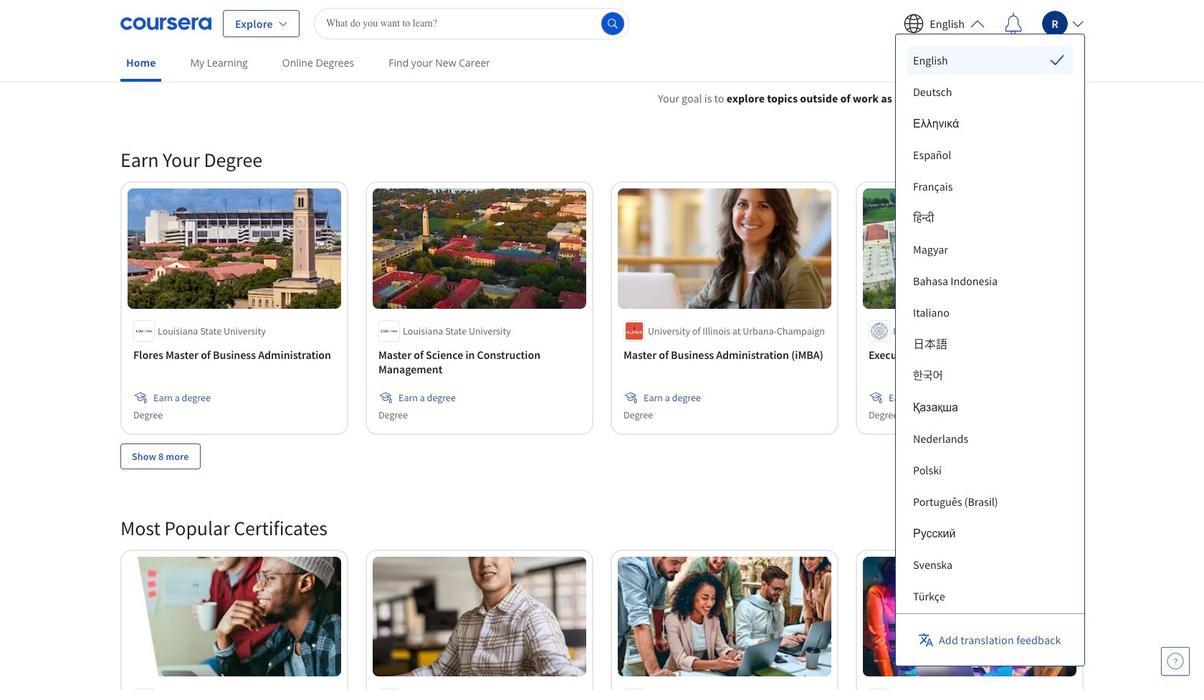 Task type: describe. For each thing, give the bounding box(es) containing it.
coursera image
[[120, 12, 212, 35]]

earn your degree collection element
[[112, 124, 1093, 492]]

help center image
[[1168, 653, 1185, 671]]



Task type: locate. For each thing, give the bounding box(es) containing it.
menu
[[908, 46, 1073, 691]]

most popular certificates collection element
[[112, 492, 1093, 691]]

main content
[[0, 72, 1205, 691]]

radio item
[[908, 46, 1073, 75]]

None search field
[[314, 8, 630, 39]]



Task type: vqa. For each thing, say whether or not it's contained in the screenshot.
"Coursera" image
yes



